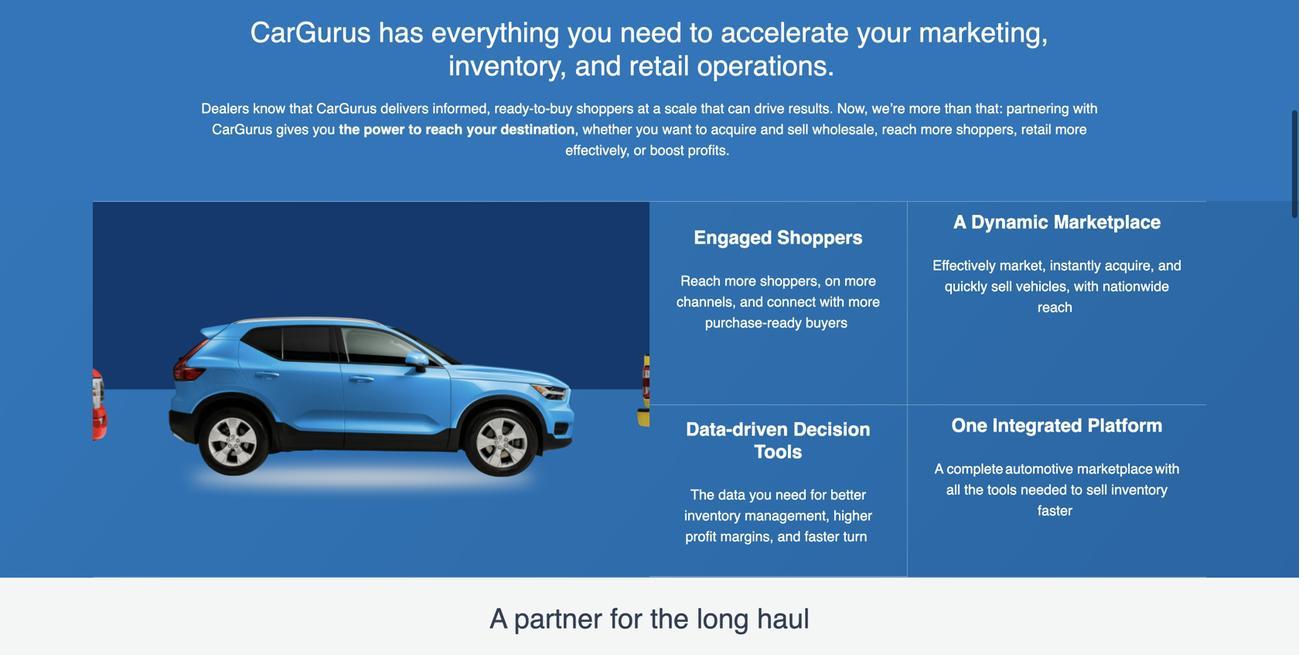 Task type: vqa. For each thing, say whether or not it's contained in the screenshot.
your to the top
yes



Task type: describe. For each thing, give the bounding box(es) containing it.
reach inside , whether you want to acquire and sell wholesale, reach more shoppers, retail more effectively, or boost profits.
[[882, 122, 917, 137]]

margins,
[[720, 529, 774, 545]]

wholesale,
[[812, 122, 878, 137]]

engaged
[[694, 227, 772, 248]]

need inside the data you need for better inventory management, higher profit margins, and faster turn
[[776, 487, 807, 503]]

the
[[691, 487, 715, 503]]

1 horizontal spatial the
[[650, 603, 689, 635]]

one integrated platform
[[952, 415, 1163, 436]]

more right connect
[[848, 294, 880, 310]]

buyers
[[806, 315, 848, 331]]

the power to reach your destination
[[339, 122, 575, 137]]

retail inside , whether you want to acquire and sell wholesale, reach more shoppers, retail more effectively, or boost profits.
[[1021, 122, 1052, 137]]

effectively
[[933, 258, 996, 273]]

0 vertical spatial the
[[339, 122, 360, 137]]

needed
[[1021, 482, 1067, 497]]

haul
[[757, 603, 810, 635]]

to down delivers
[[409, 122, 422, 137]]

you inside cargurus has everything you need to accelerate your marketing, inventory, and retail operations.
[[568, 16, 612, 49]]

data-
[[686, 419, 733, 440]]

tools
[[988, 482, 1017, 497]]

quickly
[[945, 278, 988, 294]]

channels,
[[677, 294, 736, 310]]

2 vertical spatial cargurus
[[212, 122, 272, 137]]

turn
[[843, 529, 867, 545]]

we're
[[872, 101, 905, 117]]

marketplace with
[[1077, 461, 1180, 477]]

acquire
[[711, 122, 757, 137]]

1 that from the left
[[289, 101, 313, 117]]

faster inside a complete automotive marketplace with all the tools needed to sell inventory faster
[[1038, 503, 1073, 518]]

cargurus inside cargurus has everything you need to accelerate your marketing, inventory, and retail operations.
[[250, 16, 371, 49]]

a for a partner for the long haul
[[489, 603, 507, 635]]

higher
[[834, 508, 872, 524]]

the inside a complete automotive marketplace with all the tools needed to sell inventory faster
[[964, 482, 984, 497]]

marketplace
[[1054, 212, 1161, 233]]

reach more shoppers, on more channels, and connect with more purchase-ready buyers
[[677, 273, 880, 331]]

for inside the data you need for better inventory management, higher profit margins, and faster turn
[[811, 487, 827, 503]]

nationwide
[[1103, 278, 1169, 294]]

partner
[[514, 603, 602, 635]]

your inside cargurus has everything you need to accelerate your marketing, inventory, and retail operations.
[[857, 16, 911, 49]]

everything
[[431, 16, 560, 49]]

accelerate
[[721, 16, 849, 49]]

connect
[[767, 294, 816, 310]]

reach
[[681, 273, 721, 289]]

to-
[[534, 101, 550, 117]]

shoppers, inside reach more shoppers, on more channels, and connect with more purchase-ready buyers
[[760, 273, 821, 289]]

vehicles,
[[1016, 278, 1070, 294]]

,
[[575, 122, 579, 137]]

and inside effectively market, instantly acquire, and quickly sell vehicles, with nationwide reach
[[1158, 258, 1182, 273]]

partnering
[[1007, 101, 1069, 117]]

long
[[697, 603, 749, 635]]

0 horizontal spatial for
[[610, 603, 643, 635]]

scale
[[665, 101, 697, 117]]

gives
[[276, 122, 309, 137]]

and inside the data you need for better inventory management, higher profit margins, and faster turn
[[778, 529, 801, 545]]

destination
[[501, 122, 575, 137]]

complete automotive
[[947, 461, 1073, 477]]

more inside dealers know that cargurus delivers informed, ready-to-buy shoppers at a scale that can drive results. now, we're more than that: partnering with cargurus gives you
[[909, 101, 941, 117]]

a dynamic marketplace
[[953, 212, 1161, 233]]

has
[[379, 16, 424, 49]]

tools
[[754, 441, 802, 462]]

management,
[[745, 508, 830, 524]]

sell inside , whether you want to acquire and sell wholesale, reach more shoppers, retail more effectively, or boost profits.
[[788, 122, 809, 137]]

effectively market, instantly acquire, and quickly sell vehicles, with nationwide reach
[[933, 258, 1182, 315]]

to inside , whether you want to acquire and sell wholesale, reach more shoppers, retail more effectively, or boost profits.
[[696, 122, 707, 137]]

engaged shoppers
[[694, 227, 863, 248]]

power
[[364, 122, 405, 137]]

1 vertical spatial your
[[467, 122, 497, 137]]

effectively,
[[566, 142, 630, 158]]

integrated
[[993, 415, 1082, 436]]

decision
[[793, 419, 871, 440]]

you inside the data you need for better inventory management, higher profit margins, and faster turn
[[749, 487, 772, 503]]

dealers
[[201, 101, 249, 117]]

to inside cargurus has everything you need to accelerate your marketing, inventory, and retail operations.
[[690, 16, 713, 49]]



Task type: locate. For each thing, give the bounding box(es) containing it.
to
[[690, 16, 713, 49], [409, 122, 422, 137], [696, 122, 707, 137], [1071, 482, 1083, 497]]

0 vertical spatial your
[[857, 16, 911, 49]]

results.
[[789, 101, 833, 117]]

faster left turn
[[805, 529, 840, 545]]

with down instantly at the right
[[1074, 278, 1099, 294]]

to inside a complete automotive marketplace with all the tools needed to sell inventory faster
[[1071, 482, 1083, 497]]

1 vertical spatial shoppers,
[[760, 273, 821, 289]]

your
[[857, 16, 911, 49], [467, 122, 497, 137]]

0 horizontal spatial shoppers,
[[760, 273, 821, 289]]

1 horizontal spatial for
[[811, 487, 827, 503]]

2 horizontal spatial reach
[[1038, 299, 1073, 315]]

with down 'on' on the right of the page
[[820, 294, 845, 310]]

inventory
[[1111, 482, 1168, 497], [684, 508, 741, 524]]

1 vertical spatial the
[[964, 482, 984, 497]]

0 vertical spatial shoppers,
[[956, 122, 1018, 137]]

1 vertical spatial need
[[776, 487, 807, 503]]

, whether you want to acquire and sell wholesale, reach more shoppers, retail more effectively, or boost profits.
[[566, 122, 1087, 158]]

2 horizontal spatial the
[[964, 482, 984, 497]]

1 vertical spatial cargurus
[[317, 101, 377, 117]]

0 vertical spatial sell
[[788, 122, 809, 137]]

1 horizontal spatial retail
[[1021, 122, 1052, 137]]

and down drive
[[761, 122, 784, 137]]

boost
[[650, 142, 684, 158]]

shoppers, inside , whether you want to acquire and sell wholesale, reach more shoppers, retail more effectively, or boost profits.
[[956, 122, 1018, 137]]

than
[[945, 101, 972, 117]]

more
[[909, 101, 941, 117], [921, 122, 953, 137], [1055, 122, 1087, 137], [725, 273, 756, 289], [845, 273, 876, 289], [848, 294, 880, 310]]

more right reach on the top of the page
[[725, 273, 756, 289]]

inventory inside a complete automotive marketplace with all the tools needed to sell inventory faster
[[1111, 482, 1168, 497]]

a left partner at the left
[[489, 603, 507, 635]]

whether
[[583, 122, 632, 137]]

the right all
[[964, 482, 984, 497]]

you inside dealers know that cargurus delivers informed, ready-to-buy shoppers at a scale that can drive results. now, we're more than that: partnering with cargurus gives you
[[313, 122, 335, 137]]

to up profits.
[[696, 122, 707, 137]]

reach down we're
[[882, 122, 917, 137]]

acquire,
[[1105, 258, 1155, 273]]

dynamic
[[971, 212, 1049, 233]]

sell down 'market,'
[[991, 278, 1012, 294]]

inventory down the at the bottom
[[684, 508, 741, 524]]

sell inside effectively market, instantly acquire, and quickly sell vehicles, with nationwide reach
[[991, 278, 1012, 294]]

driven
[[733, 419, 788, 440]]

retail up a
[[629, 50, 690, 82]]

retail inside cargurus has everything you need to accelerate your marketing, inventory, and retail operations.
[[629, 50, 690, 82]]

1 horizontal spatial shoppers,
[[956, 122, 1018, 137]]

reach inside effectively market, instantly acquire, and quickly sell vehicles, with nationwide reach
[[1038, 299, 1073, 315]]

better
[[831, 487, 866, 503]]

the left power in the left top of the page
[[339, 122, 360, 137]]

faster inside the data you need for better inventory management, higher profit margins, and faster turn
[[805, 529, 840, 545]]

0 horizontal spatial need
[[620, 16, 682, 49]]

for
[[811, 487, 827, 503], [610, 603, 643, 635]]

1 horizontal spatial sell
[[991, 278, 1012, 294]]

platform
[[1088, 415, 1163, 436]]

0 horizontal spatial faster
[[805, 529, 840, 545]]

0 horizontal spatial sell
[[788, 122, 809, 137]]

the data you need for better inventory management, higher profit margins, and faster turn
[[684, 487, 872, 545]]

more right 'on' on the right of the page
[[845, 273, 876, 289]]

more left than
[[909, 101, 941, 117]]

shoppers,
[[956, 122, 1018, 137], [760, 273, 821, 289]]

your up we're
[[857, 16, 911, 49]]

0 horizontal spatial reach
[[426, 122, 463, 137]]

a left complete automotive
[[935, 461, 943, 477]]

ready
[[767, 315, 802, 331]]

reach
[[426, 122, 463, 137], [882, 122, 917, 137], [1038, 299, 1073, 315]]

inventory,
[[449, 50, 567, 82]]

2 vertical spatial a
[[489, 603, 507, 635]]

0 horizontal spatial a
[[489, 603, 507, 635]]

1 vertical spatial sell
[[991, 278, 1012, 294]]

cargurus has everything you need to accelerate your marketing, inventory, and retail operations.
[[250, 16, 1049, 82]]

data
[[718, 487, 746, 503]]

sell down marketplace with
[[1087, 482, 1108, 497]]

shoppers, down that:
[[956, 122, 1018, 137]]

retail down the partnering
[[1021, 122, 1052, 137]]

that
[[289, 101, 313, 117], [701, 101, 724, 117]]

0 horizontal spatial inventory
[[684, 508, 741, 524]]

2 vertical spatial sell
[[1087, 482, 1108, 497]]

and inside , whether you want to acquire and sell wholesale, reach more shoppers, retail more effectively, or boost profits.
[[761, 122, 784, 137]]

a complete automotive marketplace with all the tools needed to sell inventory faster
[[935, 461, 1180, 518]]

faster
[[1038, 503, 1073, 518], [805, 529, 840, 545]]

buy
[[550, 101, 573, 117]]

know
[[253, 101, 286, 117]]

a inside a complete automotive marketplace with all the tools needed to sell inventory faster
[[935, 461, 943, 477]]

that left can
[[701, 101, 724, 117]]

need up "management,"
[[776, 487, 807, 503]]

market,
[[1000, 258, 1046, 273]]

more down the partnering
[[1055, 122, 1087, 137]]

inventory down marketplace with
[[1111, 482, 1168, 497]]

1 vertical spatial for
[[610, 603, 643, 635]]

0 vertical spatial cargurus
[[250, 16, 371, 49]]

dealers know that cargurus delivers informed, ready-to-buy shoppers at a scale that can drive results. now, we're more than that: partnering with cargurus gives you
[[201, 101, 1098, 137]]

a up effectively
[[953, 212, 966, 233]]

you inside , whether you want to acquire and sell wholesale, reach more shoppers, retail more effectively, or boost profits.
[[636, 122, 658, 137]]

reach down informed,
[[426, 122, 463, 137]]

2 horizontal spatial sell
[[1087, 482, 1108, 497]]

0 vertical spatial a
[[953, 212, 966, 233]]

and inside reach more shoppers, on more channels, and connect with more purchase-ready buyers
[[740, 294, 763, 310]]

inventory inside the data you need for better inventory management, higher profit margins, and faster turn
[[684, 508, 741, 524]]

1 horizontal spatial a
[[935, 461, 943, 477]]

that up gives
[[289, 101, 313, 117]]

1 vertical spatial inventory
[[684, 508, 741, 524]]

to right 'needed' in the bottom of the page
[[1071, 482, 1083, 497]]

1 horizontal spatial faster
[[1038, 503, 1073, 518]]

1 horizontal spatial need
[[776, 487, 807, 503]]

sell inside a complete automotive marketplace with all the tools needed to sell inventory faster
[[1087, 482, 1108, 497]]

0 horizontal spatial the
[[339, 122, 360, 137]]

1 vertical spatial retail
[[1021, 122, 1052, 137]]

with for dynamic
[[1074, 278, 1099, 294]]

faster down 'needed' in the bottom of the page
[[1038, 503, 1073, 518]]

and inside cargurus has everything you need to accelerate your marketing, inventory, and retail operations.
[[575, 50, 622, 82]]

marketing,
[[919, 16, 1049, 49]]

1 horizontal spatial reach
[[882, 122, 917, 137]]

0 vertical spatial faster
[[1038, 503, 1073, 518]]

your down informed,
[[467, 122, 497, 137]]

the left long
[[650, 603, 689, 635]]

operations.
[[697, 50, 835, 82]]

shoppers
[[777, 227, 863, 248]]

need
[[620, 16, 682, 49], [776, 487, 807, 503]]

a for a complete automotive marketplace with all the tools needed to sell inventory faster
[[935, 461, 943, 477]]

need up a
[[620, 16, 682, 49]]

can
[[728, 101, 751, 117]]

with inside reach more shoppers, on more channels, and connect with more purchase-ready buyers
[[820, 294, 845, 310]]

0 vertical spatial retail
[[629, 50, 690, 82]]

more down than
[[921, 122, 953, 137]]

with
[[1073, 101, 1098, 117], [1074, 278, 1099, 294], [820, 294, 845, 310]]

cargurus
[[250, 16, 371, 49], [317, 101, 377, 117], [212, 122, 272, 137]]

data-driven decision tools
[[686, 419, 871, 462]]

0 vertical spatial for
[[811, 487, 827, 503]]

1 vertical spatial faster
[[805, 529, 840, 545]]

or
[[634, 142, 646, 158]]

1 horizontal spatial inventory
[[1111, 482, 1168, 497]]

reach down vehicles,
[[1038, 299, 1073, 315]]

instantly
[[1050, 258, 1101, 273]]

0 vertical spatial need
[[620, 16, 682, 49]]

a for a dynamic marketplace
[[953, 212, 966, 233]]

with inside effectively market, instantly acquire, and quickly sell vehicles, with nationwide reach
[[1074, 278, 1099, 294]]

delivers
[[381, 101, 429, 117]]

sell
[[788, 122, 809, 137], [991, 278, 1012, 294], [1087, 482, 1108, 497]]

and up nationwide
[[1158, 258, 1182, 273]]

to up operations.
[[690, 16, 713, 49]]

drive
[[754, 101, 785, 117]]

now,
[[837, 101, 868, 117]]

with for shoppers
[[820, 294, 845, 310]]

1 vertical spatial a
[[935, 461, 943, 477]]

need inside cargurus has everything you need to accelerate your marketing, inventory, and retail operations.
[[620, 16, 682, 49]]

shoppers, up connect
[[760, 273, 821, 289]]

sell down results.
[[788, 122, 809, 137]]

2 vertical spatial the
[[650, 603, 689, 635]]

and
[[575, 50, 622, 82], [761, 122, 784, 137], [1158, 258, 1182, 273], [740, 294, 763, 310], [778, 529, 801, 545]]

at
[[638, 101, 649, 117]]

for right partner at the left
[[610, 603, 643, 635]]

a partner for the long haul
[[489, 603, 810, 635]]

0 vertical spatial inventory
[[1111, 482, 1168, 497]]

dashboard image
[[93, 202, 650, 577]]

profits.
[[688, 142, 730, 158]]

ready-
[[494, 101, 534, 117]]

you
[[568, 16, 612, 49], [313, 122, 335, 137], [636, 122, 658, 137], [749, 487, 772, 503]]

0 horizontal spatial that
[[289, 101, 313, 117]]

and down "management,"
[[778, 529, 801, 545]]

all
[[947, 482, 960, 497]]

want
[[662, 122, 692, 137]]

profit
[[686, 529, 717, 545]]

with inside dealers know that cargurus delivers informed, ready-to-buy shoppers at a scale that can drive results. now, we're more than that: partnering with cargurus gives you
[[1073, 101, 1098, 117]]

1 horizontal spatial your
[[857, 16, 911, 49]]

one
[[952, 415, 988, 436]]

0 horizontal spatial your
[[467, 122, 497, 137]]

and up purchase-
[[740, 294, 763, 310]]

on
[[825, 273, 841, 289]]

with right the partnering
[[1073, 101, 1098, 117]]

retail
[[629, 50, 690, 82], [1021, 122, 1052, 137]]

for left better
[[811, 487, 827, 503]]

purchase-
[[705, 315, 767, 331]]

1 horizontal spatial that
[[701, 101, 724, 117]]

0 horizontal spatial retail
[[629, 50, 690, 82]]

2 that from the left
[[701, 101, 724, 117]]

shoppers
[[576, 101, 634, 117]]

informed,
[[433, 101, 491, 117]]

a
[[653, 101, 661, 117]]

that:
[[976, 101, 1003, 117]]

and up shoppers
[[575, 50, 622, 82]]

2 horizontal spatial a
[[953, 212, 966, 233]]



